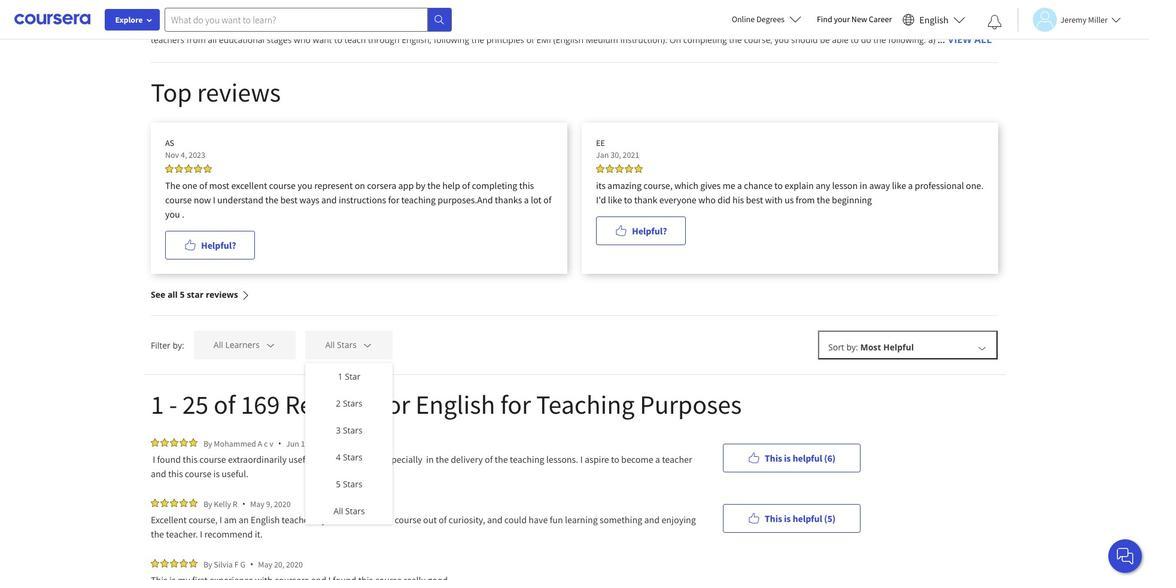 Task type: describe. For each thing, give the bounding box(es) containing it.
1 horizontal spatial helpful? button
[[597, 217, 687, 246]]

find your new career
[[818, 14, 893, 25]]

delivery
[[451, 454, 483, 466]]

2 horizontal spatial all
[[262, 7, 271, 18]]

helpful for (6)
[[793, 453, 823, 464]]

english inside excellent course, i am an english teacher myself and took the course out of curiosity, and could have fun learning something and enjoying the teacher. i recommend it.
[[251, 514, 280, 526]]

1 vertical spatial lecturers
[[307, 19, 341, 31]]

5 stars
[[336, 479, 363, 491]]

1 for 1 star
[[338, 371, 343, 383]]

discipline
[[414, 7, 450, 18]]

stars for 2 stars menu item
[[343, 398, 363, 410]]

this is helpful (5) button
[[724, 505, 861, 533]]

all inside all stars dropdown button
[[326, 340, 335, 351]]

teaching.
[[151, 19, 186, 31]]

to right wish
[[857, 7, 865, 18]]

myself
[[314, 514, 340, 526]]

ideas.
[[681, 7, 703, 18]]

lesson
[[833, 180, 858, 192]]

0 horizontal spatial helpful? button
[[165, 231, 255, 260]]

this is helpful (6) button
[[724, 444, 861, 473]]

this inside colleagues from universities all over the world who share the same discipline and discourse community, to ask questions and exchange ideas. this mooc targets lecturers who wish to begin using english in their teaching. a priori, this means university lecturers from countries where english is not the l1 or a widely-used language (romance language-speaking countries, for example), though in fact the course is open to teachers from all educational stages who want to teach through english, following the principles of emi (english medium instruction).  on completing the course, you should be able to do the following.  a) ... view all
[[222, 19, 236, 31]]

by for this
[[204, 439, 212, 450]]

reviews
[[285, 389, 375, 422]]

1 horizontal spatial all
[[208, 34, 217, 46]]

ask
[[568, 7, 581, 18]]

chance
[[745, 180, 773, 192]]

excellent
[[151, 514, 187, 526]]

course up useful.
[[200, 454, 226, 466]]

r
[[233, 499, 238, 510]]

in right "useful"
[[315, 454, 323, 466]]

who inside its amazing course, which gives me a chance to explain any lesson in away like a professional one. i'd like to thank everyone who did his best with us from the beginning
[[699, 194, 716, 206]]

2020 inside by kelly r • may 9, 2020
[[274, 499, 291, 510]]

and up (romance
[[624, 7, 639, 18]]

3
[[336, 425, 341, 437]]

is left not
[[460, 19, 466, 31]]

...
[[938, 34, 946, 46]]

see all 5 star reviews
[[151, 289, 238, 301]]

of right "25"
[[214, 389, 236, 422]]

from up teach
[[343, 19, 363, 31]]

1 chevron down image from the left
[[266, 340, 276, 351]]

for inside colleagues from universities all over the world who share the same discipline and discourse community, to ask questions and exchange ideas. this mooc targets lecturers who wish to begin using english in their teaching. a priori, this means university lecturers from countries where english is not the l1 or a widely-used language (romance language-speaking countries, for example), though in fact the course is open to teachers from all educational stages who want to teach through english, following the principles of emi (english medium instruction).  on completing the course, you should be able to do the following.  a) ... view all
[[771, 19, 783, 31]]

online
[[732, 14, 755, 25]]

a inside "by mohammed a c v • jun 19, 2020"
[[258, 439, 262, 450]]

lessons.
[[547, 454, 579, 466]]

want
[[313, 34, 332, 46]]

1 - 25 of 169 reviews for english for teaching purposes
[[151, 389, 742, 422]]

i left found
[[153, 454, 155, 466]]

wish
[[837, 7, 855, 18]]

all stars menu item
[[306, 498, 393, 525]]

i left aspire
[[581, 454, 583, 466]]

medium
[[586, 34, 619, 46]]

course up .
[[165, 194, 192, 206]]

and right discipline
[[453, 7, 468, 18]]

show notifications image
[[988, 15, 1003, 29]]

0 vertical spatial reviews
[[197, 76, 281, 109]]

of up purposes.and
[[462, 180, 470, 192]]

i'd
[[597, 194, 607, 206]]

2 stars
[[336, 398, 363, 410]]

enjoying
[[662, 514, 697, 526]]

useful
[[289, 454, 313, 466]]

this for this is helpful (5)
[[765, 513, 783, 525]]

teacher inside excellent course, i am an english teacher myself and took the course out of curiosity, and could have fun learning something and enjoying the teacher. i recommend it.
[[282, 514, 312, 526]]

your
[[835, 14, 851, 25]]

is left (6)
[[785, 453, 791, 464]]

completing inside the one of most excellent course you represent on corsera app by the help of completing this course now i understand the best ways and instructions for teaching purposes.and thanks a lot of you .
[[472, 180, 518, 192]]

his
[[733, 194, 745, 206]]

us
[[785, 194, 794, 206]]

who left your
[[818, 7, 835, 18]]

.
[[182, 208, 184, 220]]

0 horizontal spatial •
[[242, 499, 246, 510]]

in up open
[[944, 7, 951, 18]]

see all 5 star reviews button
[[151, 274, 250, 316]]

to right want
[[334, 34, 343, 46]]

1 vertical spatial helpful?
[[201, 240, 236, 252]]

169
[[241, 389, 280, 422]]

beginning
[[833, 194, 873, 206]]

exchange
[[641, 7, 678, 18]]

(romance
[[614, 19, 653, 31]]

its amazing course, which gives me a chance to explain any lesson in away like a professional one. i'd like to thank everyone who did his best with us from the beginning
[[597, 180, 984, 206]]

something
[[600, 514, 643, 526]]

view
[[949, 33, 973, 46]]

and left took
[[342, 514, 358, 526]]

of right one
[[199, 180, 207, 192]]

lot
[[531, 194, 542, 206]]

to up with
[[775, 180, 783, 192]]

all stars inside all stars dropdown button
[[326, 340, 357, 351]]

away
[[870, 180, 891, 192]]

everyone
[[660, 194, 697, 206]]

i found this course extraordinarily useful in preparing and especially  in the delivery of the teaching lessons. i aspire to become a teacher and this course is useful.
[[151, 454, 697, 480]]

become
[[622, 454, 654, 466]]

30,
[[611, 150, 621, 161]]

a inside colleagues from universities all over the world who share the same discipline and discourse community, to ask questions and exchange ideas. this mooc targets lecturers who wish to begin using english in their teaching. a priori, this means university lecturers from countries where english is not the l1 or a widely-used language (romance language-speaking countries, for example), though in fact the course is open to teachers from all educational stages who want to teach through english, following the principles of emi (english medium instruction).  on completing the course, you should be able to do the following.  a) ... view all
[[189, 19, 194, 31]]

in inside its amazing course, which gives me a chance to explain any lesson in away like a professional one. i'd like to thank everyone who did his best with us from the beginning
[[860, 180, 868, 192]]

english up 'delivery'
[[416, 389, 496, 422]]

chevron down image inside all stars dropdown button
[[363, 340, 373, 351]]

jan
[[597, 150, 609, 161]]

all inside see all 5 star reviews button
[[168, 289, 178, 301]]

coursera image
[[14, 10, 90, 29]]

chevron down image
[[977, 343, 988, 354]]

a inside colleagues from universities all over the world who share the same discipline and discourse community, to ask questions and exchange ideas. this mooc targets lecturers who wish to begin using english in their teaching. a priori, this means university lecturers from countries where english is not the l1 or a widely-used language (romance language-speaking countries, for example), though in fact the course is open to teachers from all educational stages who want to teach through english, following the principles of emi (english medium instruction).  on completing the course, you should be able to do the following.  a) ... view all
[[521, 19, 525, 31]]

universities
[[216, 7, 260, 18]]

course left useful.
[[185, 468, 212, 480]]

find
[[818, 14, 833, 25]]

19,
[[301, 439, 312, 450]]

and inside the one of most excellent course you represent on corsera app by the help of completing this course now i understand the best ways and instructions for teaching purposes.and thanks a lot of you .
[[322, 194, 337, 206]]

1 star menu item
[[306, 364, 393, 391]]

a inside the i found this course extraordinarily useful in preparing and especially  in the delivery of the teaching lessons. i aspire to become a teacher and this course is useful.
[[656, 454, 661, 466]]

and right "4 stars"
[[366, 454, 381, 466]]

filter by:
[[151, 340, 184, 351]]

jun
[[286, 439, 299, 450]]

it.
[[255, 529, 263, 541]]

is left open
[[925, 19, 931, 31]]

of inside colleagues from universities all over the world who share the same discipline and discourse community, to ask questions and exchange ideas. this mooc targets lecturers who wish to begin using english in their teaching. a priori, this means university lecturers from countries where english is not the l1 or a widely-used language (romance language-speaking countries, for example), though in fact the course is open to teachers from all educational stages who want to teach through english, following the principles of emi (english medium instruction).  on completing the course, you should be able to do the following.  a) ... view all
[[527, 34, 535, 46]]

to down their
[[956, 19, 964, 31]]

means
[[238, 19, 264, 31]]

stages
[[267, 34, 292, 46]]

this inside colleagues from universities all over the world who share the same discipline and discourse community, to ask questions and exchange ideas. this mooc targets lecturers who wish to begin using english in their teaching. a priori, this means university lecturers from countries where english is not the l1 or a widely-used language (romance language-speaking countries, for example), though in fact the course is open to teachers from all educational stages who want to teach through english, following the principles of emi (english medium instruction).  on completing the course, you should be able to do the following.  a) ... view all
[[706, 7, 721, 18]]

one
[[182, 180, 198, 192]]

to left do
[[851, 34, 859, 46]]

view all button
[[948, 31, 993, 48]]

20,
[[274, 560, 285, 571]]

teach
[[345, 34, 366, 46]]

all inside colleagues from universities all over the world who share the same discipline and discourse community, to ask questions and exchange ideas. this mooc targets lecturers who wish to begin using english in their teaching. a priori, this means university lecturers from countries where english is not the l1 or a widely-used language (romance language-speaking countries, for example), though in fact the course is open to teachers from all educational stages who want to teach through english, following the principles of emi (english medium instruction).  on completing the course, you should be able to do the following.  a) ... view all
[[975, 33, 993, 46]]

f
[[235, 560, 239, 571]]

instructions
[[339, 194, 386, 206]]

a inside the one of most excellent course you represent on corsera app by the help of completing this course now i understand the best ways and instructions for teaching purposes.and thanks a lot of you .
[[524, 194, 529, 206]]

aspire
[[585, 454, 610, 466]]

1 horizontal spatial helpful?
[[632, 225, 668, 237]]

fact
[[865, 19, 879, 31]]

best inside the one of most excellent course you represent on corsera app by the help of completing this course now i understand the best ways and instructions for teaching purposes.and thanks a lot of you .
[[281, 194, 298, 206]]

4,
[[181, 150, 187, 161]]

though
[[825, 19, 853, 31]]

this right found
[[183, 454, 198, 466]]

1 vertical spatial like
[[608, 194, 623, 206]]

language
[[576, 19, 612, 31]]

helpful for (5)
[[793, 513, 823, 525]]

ee jan 30, 2021
[[597, 138, 640, 161]]

took
[[360, 514, 378, 526]]

preparing
[[325, 454, 364, 466]]

especially
[[383, 454, 423, 466]]

course, inside colleagues from universities all over the world who share the same discipline and discourse community, to ask questions and exchange ideas. this mooc targets lecturers who wish to begin using english in their teaching. a priori, this means university lecturers from countries where english is not the l1 or a widely-used language (romance language-speaking countries, for example), though in fact the course is open to teachers from all educational stages who want to teach through english, following the principles of emi (english medium instruction).  on completing the course, you should be able to do the following.  a) ... view all
[[745, 34, 773, 46]]

a)
[[929, 34, 936, 46]]

in left fact
[[855, 19, 863, 31]]

purposes
[[640, 389, 742, 422]]

open
[[933, 19, 953, 31]]

a right me
[[738, 180, 743, 192]]

should
[[792, 34, 818, 46]]

english button
[[899, 0, 971, 39]]



Task type: vqa. For each thing, say whether or not it's contained in the screenshot.
first At
no



Task type: locate. For each thing, give the bounding box(es) containing it.
course down using
[[896, 19, 923, 31]]

helpful? button
[[597, 217, 687, 246], [165, 231, 255, 260]]

widely-
[[528, 19, 555, 31]]

0 vertical spatial course,
[[745, 34, 773, 46]]

2 vertical spatial by
[[204, 560, 212, 571]]

used
[[555, 19, 574, 31]]

extraordinarily
[[228, 454, 287, 466]]

english up it.
[[251, 514, 280, 526]]

stars for the 4 stars menu item
[[343, 452, 363, 464]]

by left kelly
[[204, 499, 212, 510]]

english up following
[[430, 19, 458, 31]]

of right 'delivery'
[[485, 454, 493, 466]]

menu containing 1 star
[[306, 364, 393, 525]]

may left 9,
[[250, 499, 265, 510]]

corsera
[[367, 180, 397, 192]]

one.
[[967, 180, 984, 192]]

this is helpful (5)
[[765, 513, 836, 525]]

this left (5)
[[765, 513, 783, 525]]

reviews right star
[[206, 289, 238, 301]]

menu
[[306, 364, 393, 525]]

of right lot at the top of page
[[544, 194, 552, 206]]

0 vertical spatial you
[[775, 34, 790, 46]]

this down found
[[168, 468, 183, 480]]

you inside colleagues from universities all over the world who share the same discipline and discourse community, to ask questions and exchange ideas. this mooc targets lecturers who wish to begin using english in their teaching. a priori, this means university lecturers from countries where english is not the l1 or a widely-used language (romance language-speaking countries, for example), though in fact the course is open to teachers from all educational stages who want to teach through english, following the principles of emi (english medium instruction).  on completing the course, you should be able to do the following.  a) ... view all
[[775, 34, 790, 46]]

to right aspire
[[612, 454, 620, 466]]

colleagues from universities all over the world who share the same discipline and discourse community, to ask questions and exchange ideas. this mooc targets lecturers who wish to begin using english in their teaching. a priori, this means university lecturers from countries where english is not the l1 or a widely-used language (romance language-speaking countries, for example), though in fact the course is open to teachers from all educational stages who want to teach through english, following the principles of emi (english medium instruction).  on completing the course, you should be able to do the following.  a) ... view all
[[151, 7, 993, 46]]

a right or at the top
[[521, 19, 525, 31]]

0 horizontal spatial teacher
[[282, 514, 312, 526]]

1 vertical spatial teacher
[[282, 514, 312, 526]]

1 vertical spatial course,
[[644, 180, 673, 192]]

2 helpful from the top
[[793, 513, 823, 525]]

teaching
[[537, 389, 635, 422]]

completing up thanks at the top left of page
[[472, 180, 518, 192]]

i left am
[[220, 514, 222, 526]]

excellent course, i am an english teacher myself and took the course out of curiosity, and could have fun learning something and enjoying the teacher. i recommend it.
[[151, 514, 698, 541]]

teacher inside the i found this course extraordinarily useful in preparing and especially  in the delivery of the teaching lessons. i aspire to become a teacher and this course is useful.
[[663, 454, 693, 466]]

2 best from the left
[[747, 194, 764, 206]]

by left mohammed
[[204, 439, 212, 450]]

most
[[209, 180, 230, 192]]

english up a)
[[920, 13, 949, 25]]

1 horizontal spatial completing
[[684, 34, 728, 46]]

to left ask
[[558, 7, 566, 18]]

2 vertical spatial •
[[250, 559, 254, 571]]

stars right 4
[[343, 452, 363, 464]]

from down explain
[[796, 194, 816, 206]]

1 vertical spatial •
[[242, 499, 246, 510]]

0 vertical spatial teacher
[[663, 454, 693, 466]]

0 horizontal spatial a
[[189, 19, 194, 31]]

1 horizontal spatial teaching
[[510, 454, 545, 466]]

as
[[165, 138, 174, 149]]

0 vertical spatial all
[[975, 33, 993, 46]]

2 vertical spatial all
[[334, 506, 343, 517]]

explain
[[785, 180, 814, 192]]

this left (6)
[[765, 453, 783, 464]]

1 vertical spatial reviews
[[206, 289, 238, 301]]

l1
[[499, 19, 508, 31]]

0 vertical spatial this
[[706, 7, 721, 18]]

1 vertical spatial this
[[765, 453, 783, 464]]

0 horizontal spatial completing
[[472, 180, 518, 192]]

0 vertical spatial helpful?
[[632, 225, 668, 237]]

questions
[[583, 7, 622, 18]]

2
[[336, 398, 341, 410]]

i inside the one of most excellent course you represent on corsera app by the help of completing this course now i understand the best ways and instructions for teaching purposes.and thanks a lot of you .
[[213, 194, 216, 206]]

of inside excellent course, i am an english teacher myself and took the course out of curiosity, and could have fun learning something and enjoying the teacher. i recommend it.
[[439, 514, 447, 526]]

all stars button
[[306, 331, 393, 360]]

1 vertical spatial you
[[298, 180, 313, 192]]

all right see
[[168, 289, 178, 301]]

degrees
[[757, 14, 785, 25]]

for
[[771, 19, 783, 31], [388, 194, 400, 206], [380, 389, 411, 422], [501, 389, 531, 422]]

like right away
[[893, 180, 907, 192]]

(5)
[[825, 513, 836, 525]]

stars inside menu item
[[343, 452, 363, 464]]

where
[[404, 19, 428, 31]]

1 horizontal spatial lecturers
[[781, 7, 816, 18]]

course inside colleagues from universities all over the world who share the same discipline and discourse community, to ask questions and exchange ideas. this mooc targets lecturers who wish to begin using english in their teaching. a priori, this means university lecturers from countries where english is not the l1 or a widely-used language (romance language-speaking countries, for example), though in fact the course is open to teachers from all educational stages who want to teach through english, following the principles of emi (english medium instruction).  on completing the course, you should be able to do the following.  a) ... view all
[[896, 19, 923, 31]]

0 horizontal spatial you
[[165, 208, 180, 220]]

help
[[443, 180, 460, 192]]

3 stars
[[336, 425, 363, 437]]

0 vertical spatial all
[[262, 7, 271, 18]]

purposes.and
[[438, 194, 493, 206]]

stars down "preparing"
[[343, 479, 363, 491]]

stars for the 5 stars menu item
[[343, 479, 363, 491]]

1 vertical spatial 1
[[151, 389, 164, 422]]

is left useful.
[[214, 468, 220, 480]]

2 vertical spatial course,
[[189, 514, 218, 526]]

on
[[670, 34, 682, 46]]

gives
[[701, 180, 721, 192]]

(6)
[[825, 453, 836, 464]]

helpful? down now
[[201, 240, 236, 252]]

filled star image
[[165, 165, 174, 173], [194, 165, 202, 173], [597, 165, 605, 173], [625, 165, 634, 173], [170, 439, 178, 447], [161, 500, 169, 508], [180, 500, 188, 508], [189, 500, 198, 508], [161, 560, 169, 568], [170, 560, 178, 568]]

0 horizontal spatial 1
[[151, 389, 164, 422]]

star
[[187, 289, 204, 301]]

priori,
[[196, 19, 220, 31]]

who left share
[[332, 7, 349, 18]]

a right become
[[656, 454, 661, 466]]

1 vertical spatial completing
[[472, 180, 518, 192]]

chat with us image
[[1116, 547, 1136, 567]]

1 vertical spatial 5
[[336, 479, 341, 491]]

1 vertical spatial by
[[204, 499, 212, 510]]

top
[[151, 76, 192, 109]]

you left .
[[165, 208, 180, 220]]

teaching inside the i found this course extraordinarily useful in preparing and especially  in the delivery of the teaching lessons. i aspire to become a teacher and this course is useful.
[[510, 454, 545, 466]]

course, inside its amazing course, which gives me a chance to explain any lesson in away like a professional one. i'd like to thank everyone who did his best with us from the beginning
[[644, 180, 673, 192]]

helpful?
[[632, 225, 668, 237], [201, 240, 236, 252]]

1 vertical spatial may
[[258, 560, 273, 571]]

a left 'c'
[[258, 439, 262, 450]]

helpful? down thank
[[632, 225, 668, 237]]

or
[[510, 19, 519, 31]]

1 horizontal spatial a
[[258, 439, 262, 450]]

by inside "by mohammed a c v • jun 19, 2020"
[[204, 439, 212, 450]]

2 horizontal spatial course,
[[745, 34, 773, 46]]

stars for 3 stars menu item
[[343, 425, 363, 437]]

1 horizontal spatial best
[[747, 194, 764, 206]]

0 vertical spatial 5
[[180, 289, 185, 301]]

english up open
[[914, 7, 942, 18]]

all stars down the 5 stars menu item
[[334, 506, 365, 517]]

1 vertical spatial all
[[208, 34, 217, 46]]

1 horizontal spatial you
[[298, 180, 313, 192]]

all stars up 1 star
[[326, 340, 357, 351]]

course, down kelly
[[189, 514, 218, 526]]

amazing
[[608, 180, 642, 192]]

-
[[169, 389, 177, 422]]

1 horizontal spatial chevron down image
[[363, 340, 373, 351]]

0 vertical spatial by
[[204, 439, 212, 450]]

3 by from the top
[[204, 560, 212, 571]]

teaching left lessons.
[[510, 454, 545, 466]]

share
[[351, 7, 373, 18]]

from inside its amazing course, which gives me a chance to explain any lesson in away like a professional one. i'd like to thank everyone who did his best with us from the beginning
[[796, 194, 816, 206]]

lecturers up example),
[[781, 7, 816, 18]]

a
[[189, 19, 194, 31], [258, 439, 262, 450]]

2020 inside "by mohammed a c v • jun 19, 2020"
[[313, 439, 330, 450]]

1 horizontal spatial 1
[[338, 371, 343, 383]]

course left out
[[395, 514, 422, 526]]

2 vertical spatial 2020
[[286, 560, 303, 571]]

may inside by kelly r • may 9, 2020
[[250, 499, 265, 510]]

by inside by silvia f g • may 20, 2020
[[204, 560, 212, 571]]

None search field
[[165, 7, 452, 31]]

countries
[[365, 19, 401, 31]]

this for this is helpful (6)
[[765, 453, 783, 464]]

excellent
[[231, 180, 267, 192]]

ee
[[597, 138, 605, 149]]

1 horizontal spatial teacher
[[663, 454, 693, 466]]

0 vertical spatial all stars
[[326, 340, 357, 351]]

lecturers down world
[[307, 19, 341, 31]]

2 vertical spatial this
[[765, 513, 783, 525]]

2 chevron down image from the left
[[363, 340, 373, 351]]

all left over
[[262, 7, 271, 18]]

1 for 1 - 25 of 169 reviews for english for teaching purposes
[[151, 389, 164, 422]]

reviews down the educational
[[197, 76, 281, 109]]

best down chance
[[747, 194, 764, 206]]

to
[[558, 7, 566, 18], [857, 7, 865, 18], [956, 19, 964, 31], [334, 34, 343, 46], [851, 34, 859, 46], [775, 180, 783, 192], [624, 194, 633, 206], [612, 454, 620, 466]]

1 vertical spatial all
[[326, 340, 335, 351]]

0 vertical spatial a
[[189, 19, 194, 31]]

this up speaking
[[706, 7, 721, 18]]

0 horizontal spatial chevron down image
[[266, 340, 276, 351]]

1 best from the left
[[281, 194, 298, 206]]

this is helpful (6)
[[765, 453, 836, 464]]

this up lot at the top of page
[[520, 180, 534, 192]]

to inside the i found this course extraordinarily useful in preparing and especially  in the delivery of the teaching lessons. i aspire to become a teacher and this course is useful.
[[612, 454, 620, 466]]

(english
[[554, 34, 584, 46]]

from down priori,
[[187, 34, 206, 46]]

star
[[345, 371, 361, 383]]

colleagues
[[151, 7, 192, 18]]

0 horizontal spatial teaching
[[402, 194, 436, 206]]

community,
[[509, 7, 556, 18]]

in
[[944, 7, 951, 18], [855, 19, 863, 31], [860, 180, 868, 192], [315, 454, 323, 466], [427, 454, 434, 466]]

all stars inside all stars menu item
[[334, 506, 365, 517]]

stars up 1 star
[[337, 340, 357, 351]]

3 stars menu item
[[306, 417, 393, 444]]

a left professional
[[909, 180, 914, 192]]

• right v
[[278, 438, 281, 450]]

best inside its amazing course, which gives me a chance to explain any lesson in away like a professional one. i'd like to thank everyone who did his best with us from the beginning
[[747, 194, 764, 206]]

english
[[914, 7, 942, 18], [920, 13, 949, 25], [430, 19, 458, 31], [416, 389, 496, 422], [251, 514, 280, 526]]

all down show notifications image
[[975, 33, 993, 46]]

to down the 'amazing'
[[624, 194, 633, 206]]

5 inside button
[[180, 289, 185, 301]]

teacher right become
[[663, 454, 693, 466]]

university
[[267, 19, 305, 31]]

explore button
[[105, 9, 160, 31]]

professional
[[916, 180, 965, 192]]

jeremy
[[1061, 14, 1087, 25]]

thank
[[635, 194, 658, 206]]

useful.
[[222, 468, 249, 480]]

any
[[816, 180, 831, 192]]

0 vertical spatial 2020
[[313, 439, 330, 450]]

1 inside menu item
[[338, 371, 343, 383]]

1 vertical spatial all stars
[[334, 506, 365, 517]]

1 horizontal spatial 5
[[336, 479, 341, 491]]

online degrees button
[[723, 6, 812, 32]]

from up priori,
[[194, 7, 213, 18]]

course
[[896, 19, 923, 31], [269, 180, 296, 192], [165, 194, 192, 206], [200, 454, 226, 466], [185, 468, 212, 480], [395, 514, 422, 526]]

2 vertical spatial all
[[168, 289, 178, 301]]

not
[[468, 19, 482, 31]]

completing inside colleagues from universities all over the world who share the same discipline and discourse community, to ask questions and exchange ideas. this mooc targets lecturers who wish to begin using english in their teaching. a priori, this means university lecturers from countries where english is not the l1 or a widely-used language (romance language-speaking countries, for example), though in fact the course is open to teachers from all educational stages who want to teach through english, following the principles of emi (english medium instruction).  on completing the course, you should be able to do the following.  a) ... view all
[[684, 34, 728, 46]]

career
[[870, 14, 893, 25]]

What do you want to learn? text field
[[165, 7, 428, 31]]

0 vertical spatial completing
[[684, 34, 728, 46]]

the inside its amazing course, which gives me a chance to explain any lesson in away like a professional one. i'd like to thank everyone who did his best with us from the beginning
[[817, 194, 831, 206]]

0 horizontal spatial helpful?
[[201, 240, 236, 252]]

course right excellent
[[269, 180, 296, 192]]

completing down speaking
[[684, 34, 728, 46]]

all up 1 star menu item on the bottom left of page
[[326, 340, 335, 351]]

this
[[222, 19, 236, 31], [520, 180, 534, 192], [183, 454, 198, 466], [168, 468, 183, 480]]

2 vertical spatial you
[[165, 208, 180, 220]]

instruction).
[[621, 34, 668, 46]]

1 horizontal spatial like
[[893, 180, 907, 192]]

like right i'd
[[608, 194, 623, 206]]

all inside all stars menu item
[[334, 506, 343, 517]]

all down 5 stars
[[334, 506, 343, 517]]

by
[[204, 439, 212, 450], [204, 499, 212, 510], [204, 560, 212, 571]]

may inside by silvia f g • may 20, 2020
[[258, 560, 273, 571]]

all
[[975, 33, 993, 46], [326, 340, 335, 351], [334, 506, 343, 517]]

reviews inside see all 5 star reviews button
[[206, 289, 238, 301]]

0 horizontal spatial course,
[[189, 514, 218, 526]]

2023
[[189, 150, 205, 161]]

1 horizontal spatial course,
[[644, 180, 673, 192]]

and left could
[[487, 514, 503, 526]]

0 vertical spatial •
[[278, 438, 281, 450]]

may left 20,
[[258, 560, 273, 571]]

stars for all stars menu item
[[346, 506, 365, 517]]

0 vertical spatial 1
[[338, 371, 343, 383]]

stars inside dropdown button
[[337, 340, 357, 351]]

helpful? button down thank
[[597, 217, 687, 246]]

1 vertical spatial helpful
[[793, 513, 823, 525]]

course inside excellent course, i am an english teacher myself and took the course out of curiosity, and could have fun learning something and enjoying the teacher. i recommend it.
[[395, 514, 422, 526]]

helpful left (6)
[[793, 453, 823, 464]]

5 inside menu item
[[336, 479, 341, 491]]

by left silvia
[[204, 560, 212, 571]]

could
[[505, 514, 527, 526]]

find your new career link
[[812, 12, 899, 27]]

1 vertical spatial a
[[258, 439, 262, 450]]

2 stars menu item
[[306, 391, 393, 417]]

2020 inside by silvia f g • may 20, 2020
[[286, 560, 303, 571]]

new
[[852, 14, 868, 25]]

2 horizontal spatial •
[[278, 438, 281, 450]]

language-
[[655, 19, 694, 31]]

found
[[157, 454, 181, 466]]

0 vertical spatial teaching
[[402, 194, 436, 206]]

i right teacher.
[[200, 529, 203, 541]]

0 horizontal spatial all
[[168, 289, 178, 301]]

0 horizontal spatial like
[[608, 194, 623, 206]]

5 left star
[[180, 289, 185, 301]]

example),
[[785, 19, 823, 31]]

teachers
[[151, 34, 185, 46]]

in right especially
[[427, 454, 434, 466]]

course, down countries,
[[745, 34, 773, 46]]

and left enjoying
[[645, 514, 660, 526]]

0 horizontal spatial lecturers
[[307, 19, 341, 31]]

• right the r
[[242, 499, 246, 510]]

who down gives
[[699, 194, 716, 206]]

teaching down by
[[402, 194, 436, 206]]

english inside button
[[920, 13, 949, 25]]

of inside the i found this course extraordinarily useful in preparing and especially  in the delivery of the teaching lessons. i aspire to become a teacher and this course is useful.
[[485, 454, 493, 466]]

2 horizontal spatial you
[[775, 34, 790, 46]]

0 horizontal spatial best
[[281, 194, 298, 206]]

is
[[460, 19, 466, 31], [925, 19, 931, 31], [785, 453, 791, 464], [214, 468, 220, 480], [785, 513, 791, 525]]

1 vertical spatial 2020
[[274, 499, 291, 510]]

best left ways
[[281, 194, 298, 206]]

course, inside excellent course, i am an english teacher myself and took the course out of curiosity, and could have fun learning something and enjoying the teacher. i recommend it.
[[189, 514, 218, 526]]

is left (5)
[[785, 513, 791, 525]]

who left want
[[294, 34, 311, 46]]

filled star image
[[175, 165, 183, 173], [184, 165, 193, 173], [204, 165, 212, 173], [606, 165, 615, 173], [616, 165, 624, 173], [635, 165, 643, 173], [151, 439, 159, 447], [161, 439, 169, 447], [180, 439, 188, 447], [189, 439, 198, 447], [151, 500, 159, 508], [170, 500, 178, 508], [151, 560, 159, 568], [180, 560, 188, 568], [189, 560, 198, 568]]

• right g
[[250, 559, 254, 571]]

jeremy miller button
[[1018, 7, 1122, 31]]

0 horizontal spatial 5
[[180, 289, 185, 301]]

you
[[775, 34, 790, 46], [298, 180, 313, 192], [165, 208, 180, 220]]

5 stars menu item
[[306, 471, 393, 498]]

the
[[293, 7, 306, 18], [375, 7, 388, 18], [484, 19, 497, 31], [881, 19, 894, 31], [472, 34, 485, 46], [730, 34, 742, 46], [874, 34, 887, 46], [428, 180, 441, 192], [265, 194, 279, 206], [817, 194, 831, 206], [436, 454, 449, 466], [495, 454, 508, 466], [380, 514, 393, 526], [151, 529, 164, 541]]

helpful? button down .
[[165, 231, 255, 260]]

1 helpful from the top
[[793, 453, 823, 464]]

countries,
[[731, 19, 769, 31]]

curiosity,
[[449, 514, 486, 526]]

chevron down image
[[266, 340, 276, 351], [363, 340, 373, 351]]

mohammed
[[214, 439, 256, 450]]

a left priori,
[[189, 19, 194, 31]]

0 vertical spatial may
[[250, 499, 265, 510]]

and down found
[[151, 468, 166, 480]]

1 vertical spatial teaching
[[510, 454, 545, 466]]

is inside the i found this course extraordinarily useful in preparing and especially  in the delivery of the teaching lessons. i aspire to become a teacher and this course is useful.
[[214, 468, 220, 480]]

0 vertical spatial lecturers
[[781, 7, 816, 18]]

have
[[529, 514, 548, 526]]

teaching inside the one of most excellent course you represent on corsera app by the help of completing this course now i understand the best ways and instructions for teaching purposes.and thanks a lot of you .
[[402, 194, 436, 206]]

this inside the one of most excellent course you represent on corsera app by the help of completing this course now i understand the best ways and instructions for teaching purposes.and thanks a lot of you .
[[520, 180, 534, 192]]

teacher
[[663, 454, 693, 466], [282, 514, 312, 526]]

1 left -
[[151, 389, 164, 422]]

by for i
[[204, 499, 212, 510]]

4 stars menu item
[[306, 444, 393, 471]]

by inside by kelly r • may 9, 2020
[[204, 499, 212, 510]]

through
[[368, 34, 400, 46]]

their
[[953, 7, 972, 18]]

1 horizontal spatial •
[[250, 559, 254, 571]]

for inside the one of most excellent course you represent on corsera app by the help of completing this course now i understand the best ways and instructions for teaching purposes.and thanks a lot of you .
[[388, 194, 400, 206]]

0 vertical spatial like
[[893, 180, 907, 192]]

discourse
[[470, 7, 507, 18]]

course, up thank
[[644, 180, 673, 192]]

2 by from the top
[[204, 499, 212, 510]]

english,
[[402, 34, 432, 46]]

0 vertical spatial helpful
[[793, 453, 823, 464]]

1 by from the top
[[204, 439, 212, 450]]



